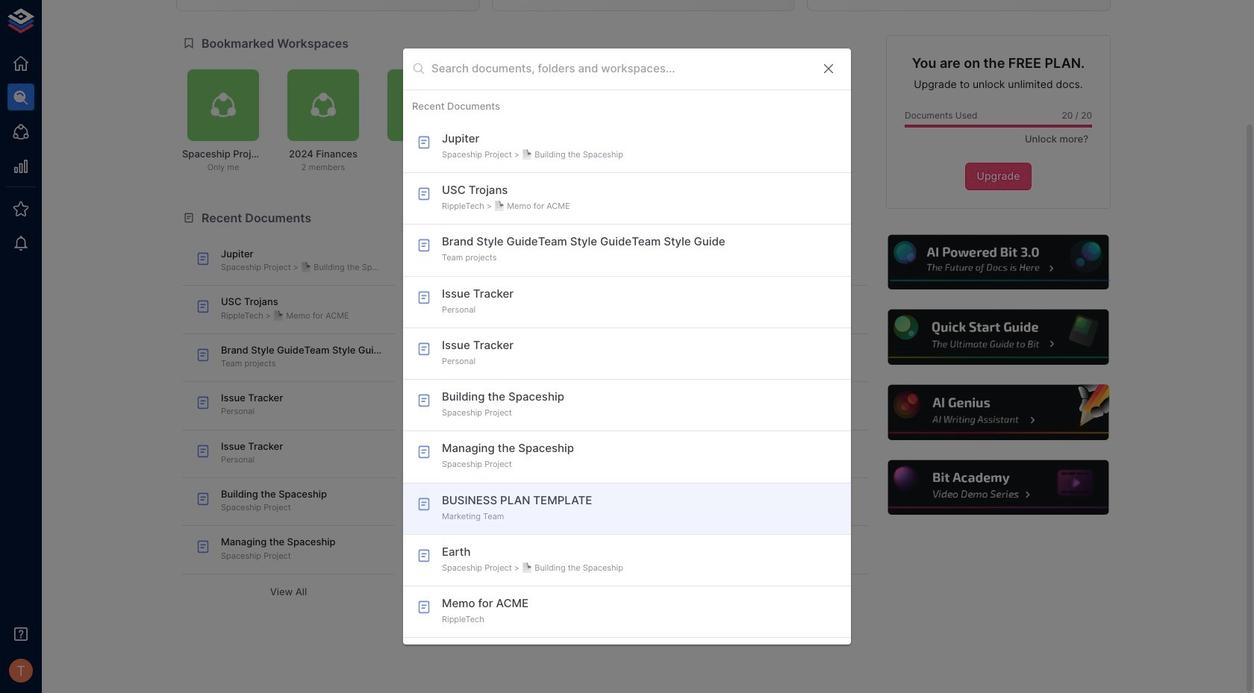 Task type: describe. For each thing, give the bounding box(es) containing it.
1 help image from the top
[[886, 233, 1111, 292]]

2 help image from the top
[[886, 308, 1111, 367]]

4 help image from the top
[[886, 458, 1111, 518]]

3 help image from the top
[[886, 383, 1111, 443]]

Search documents, folders and workspaces... text field
[[432, 58, 809, 80]]



Task type: vqa. For each thing, say whether or not it's contained in the screenshot.
'Remove Bookmark' Icon
no



Task type: locate. For each thing, give the bounding box(es) containing it.
dialog
[[403, 49, 851, 645]]

help image
[[886, 233, 1111, 292], [886, 308, 1111, 367], [886, 383, 1111, 443], [886, 458, 1111, 518]]



